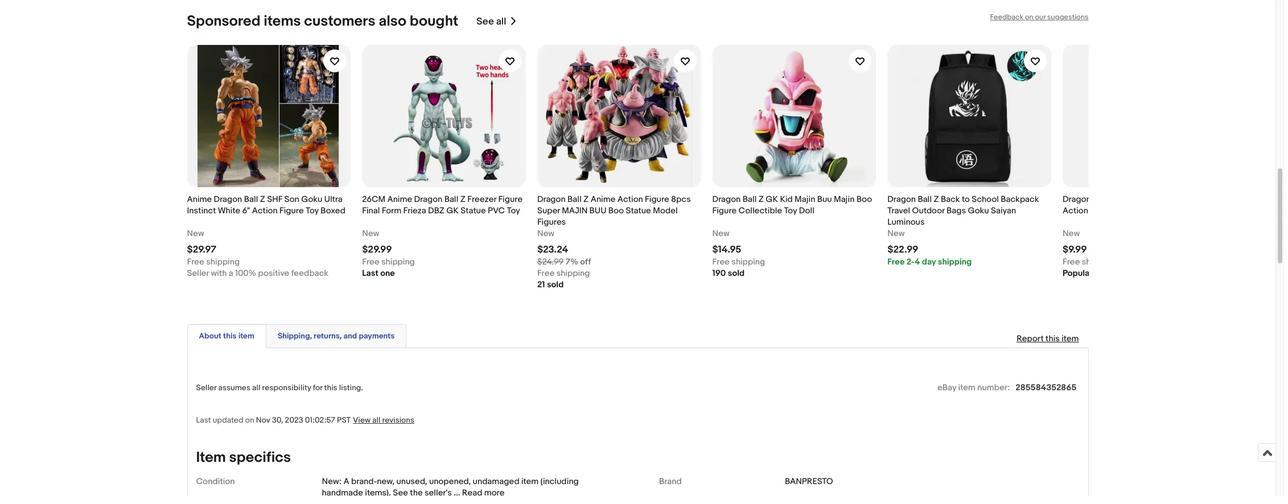 Task type: vqa. For each thing, say whether or not it's contained in the screenshot.


Task type: describe. For each thing, give the bounding box(es) containing it.
free inside dragon ball z back to school backpack travel outdoor bags goku saiyan luminous new $22.99 free 2-4 day shipping
[[888, 257, 905, 268]]

figure inside 26cm anime dragon ball z freezer figure final form frieza dbz gk statue pvc toy
[[499, 194, 523, 205]]

pvc
[[1184, 194, 1198, 205]]

shipping inside dragon ball z back to school backpack travel outdoor bags goku saiyan luminous new $22.99 free 2-4 day shipping
[[938, 257, 972, 268]]

ball for dragon ball z back to school backpack travel outdoor bags goku saiyan luminous new $22.99 free 2-4 day shipping
[[918, 194, 932, 205]]

free inside dragon ball z anime action figure 8pcs super majin buu boo statue model figures new $23.24 $24.99 7% off free shipping 21 sold
[[538, 268, 555, 279]]

popular
[[1063, 268, 1093, 279]]

positive
[[258, 268, 289, 279]]

shipping for $9.99
[[1083, 257, 1116, 268]]

collectible
[[739, 206, 783, 216]]

2-
[[907, 257, 915, 268]]

model
[[653, 206, 678, 216]]

0 vertical spatial all
[[496, 16, 507, 27]]

feedback on our suggestions link
[[991, 13, 1089, 22]]

see all link
[[477, 13, 518, 30]]

customers
[[304, 13, 376, 30]]

assumes
[[218, 383, 251, 393]]

toy inside dragon ball z son goku saiyan pvc anime action 25cm figure toy gift no box
[[1141, 206, 1154, 216]]

item inside 'about this item' button
[[238, 331, 255, 341]]

dragon ball z gk kid majin buu majin boo figure collectible toy doll
[[713, 194, 873, 216]]

feedback
[[291, 268, 329, 279]]

specifics
[[229, 449, 291, 467]]

and
[[344, 331, 357, 341]]

feedback on our suggestions
[[991, 13, 1089, 22]]

goku inside anime dragon ball z shf son goku ultra instinct white 6" action figure toy boxed
[[301, 194, 323, 205]]

goku inside dragon ball z son goku saiyan pvc anime action 25cm figure toy gift no box
[[1134, 194, 1155, 205]]

school
[[972, 194, 999, 205]]

freezer
[[468, 194, 497, 205]]

view all revisions link
[[351, 415, 415, 426]]

returns,
[[314, 331, 342, 341]]

this for about
[[223, 331, 237, 341]]

feedback
[[991, 13, 1024, 22]]

gift
[[1156, 206, 1171, 216]]

sold inside dragon ball z anime action figure 8pcs super majin buu boo statue model figures new $23.24 $24.99 7% off free shipping 21 sold
[[547, 280, 564, 290]]

free for $29.99
[[362, 257, 380, 268]]

0 horizontal spatial free shipping text field
[[538, 268, 590, 280]]

handmade
[[322, 488, 363, 497]]

dragon for dragon ball z anime action figure 8pcs super majin buu boo statue model figures new $23.24 $24.99 7% off free shipping 21 sold
[[538, 194, 566, 205]]

$29.97 text field
[[187, 244, 216, 256]]

01:02:57
[[305, 416, 335, 425]]

3 new text field from the left
[[888, 228, 905, 240]]

item right ebay
[[959, 383, 976, 394]]

saiyan inside dragon ball z back to school backpack travel outdoor bags goku saiyan luminous new $22.99 free 2-4 day shipping
[[992, 206, 1017, 216]]

shipping for $29.99
[[382, 257, 415, 268]]

gk inside 26cm anime dragon ball z freezer figure final form frieza dbz gk statue pvc toy
[[447, 206, 459, 216]]

outdoor
[[913, 206, 945, 216]]

back
[[941, 194, 961, 205]]

report
[[1017, 334, 1044, 345]]

off
[[580, 257, 591, 268]]

ball inside 26cm anime dragon ball z freezer figure final form frieza dbz gk statue pvc toy
[[445, 194, 459, 205]]

$23.24 text field
[[538, 244, 569, 256]]

see inside new: a brand-new, unused, unopened, undamaged item (including handmade items). see the seller's ...
[[393, 488, 408, 497]]

new text field for $14.95
[[713, 228, 730, 240]]

revisions
[[382, 416, 415, 425]]

action inside dragon ball z son goku saiyan pvc anime action 25cm figure toy gift no box
[[1063, 206, 1089, 216]]

boo inside dragon ball z anime action figure 8pcs super majin buu boo statue model figures new $23.24 $24.99 7% off free shipping 21 sold
[[609, 206, 624, 216]]

$29.99
[[362, 244, 392, 256]]

$22.99 text field
[[888, 244, 919, 256]]

buu
[[818, 194, 832, 205]]

new:
[[322, 477, 342, 488]]

$24.99
[[538, 257, 564, 268]]

seller's
[[425, 488, 452, 497]]

a
[[344, 477, 350, 488]]

z inside anime dragon ball z shf son goku ultra instinct white 6" action figure toy boxed
[[260, 194, 265, 205]]

dragon for dragon ball z son goku saiyan pvc anime action 25cm figure toy gift no box
[[1063, 194, 1092, 205]]

2 majin from the left
[[834, 194, 855, 205]]

tab list containing about this item
[[187, 322, 1089, 349]]

anime inside 26cm anime dragon ball z freezer figure final form frieza dbz gk statue pvc toy
[[388, 194, 412, 205]]

1 vertical spatial seller
[[196, 383, 217, 393]]

listing.
[[339, 383, 363, 393]]

z inside 26cm anime dragon ball z freezer figure final form frieza dbz gk statue pvc toy
[[461, 194, 466, 205]]

new $14.95 free shipping 190 sold
[[713, 228, 766, 279]]

new text field for $29.97
[[187, 228, 204, 240]]

Popular text field
[[1063, 268, 1093, 280]]

6"
[[242, 206, 250, 216]]

4
[[915, 257, 921, 268]]

dbz
[[428, 206, 445, 216]]

...
[[454, 488, 460, 497]]

shipping inside dragon ball z anime action figure 8pcs super majin buu boo statue model figures new $23.24 $24.99 7% off free shipping 21 sold
[[557, 268, 590, 279]]

z for dragon ball z son goku saiyan pvc anime action 25cm figure toy gift no box
[[1110, 194, 1115, 205]]

new $29.99 free shipping last one
[[362, 228, 415, 279]]

free shipping text field for $29.97
[[187, 257, 240, 268]]

dragon for dragon ball z gk kid majin buu majin boo figure collectible toy doll
[[713, 194, 741, 205]]

sold inside 'new $14.95 free shipping 190 sold'
[[728, 268, 745, 279]]

z for dragon ball z gk kid majin buu majin boo figure collectible toy doll
[[759, 194, 764, 205]]

ebay
[[938, 383, 957, 394]]

about this item
[[199, 331, 255, 341]]

saiyan inside dragon ball z son goku saiyan pvc anime action 25cm figure toy gift no box
[[1157, 194, 1182, 205]]

report this item
[[1017, 334, 1080, 345]]

final
[[362, 206, 380, 216]]

285584352865
[[1016, 383, 1077, 394]]

goku inside dragon ball z back to school backpack travel outdoor bags goku saiyan luminous new $22.99 free 2-4 day shipping
[[968, 206, 990, 216]]

free shipping text field for $9.99
[[1063, 257, 1116, 268]]

25cm
[[1091, 206, 1113, 216]]

$9.99
[[1063, 244, 1088, 256]]

item inside new: a brand-new, unused, unopened, undamaged item (including handmade items). see the seller's ...
[[522, 477, 539, 488]]

anime inside anime dragon ball z shf son goku ultra instinct white 6" action figure toy boxed
[[187, 194, 212, 205]]

previous price $24.99 7% off text field
[[538, 257, 591, 268]]

figure inside dragon ball z gk kid majin buu majin boo figure collectible toy doll
[[713, 206, 737, 216]]

unopened,
[[429, 477, 471, 488]]

7%
[[566, 257, 579, 268]]

sponsored
[[187, 13, 261, 30]]

about this item button
[[199, 331, 255, 342]]

action inside anime dragon ball z shf son goku ultra instinct white 6" action figure toy boxed
[[252, 206, 278, 216]]

dragon ball z back to school backpack travel outdoor bags goku saiyan luminous new $22.99 free 2-4 day shipping
[[888, 194, 1040, 268]]

number:
[[978, 383, 1011, 394]]

$22.99
[[888, 244, 919, 256]]

1 horizontal spatial all
[[373, 416, 381, 425]]

free shipping text field for $14.95
[[713, 257, 766, 268]]

$14.95
[[713, 244, 742, 256]]

shf
[[267, 194, 283, 205]]

no
[[1173, 206, 1184, 216]]

$14.95 text field
[[713, 244, 742, 256]]

21 sold text field
[[538, 280, 564, 291]]

ball for dragon ball z gk kid majin buu majin boo figure collectible toy doll
[[743, 194, 757, 205]]

son inside anime dragon ball z shf son goku ultra instinct white 6" action figure toy boxed
[[285, 194, 299, 205]]

white
[[218, 206, 240, 216]]

dragon for dragon ball z back to school backpack travel outdoor bags goku saiyan luminous new $22.99 free 2-4 day shipping
[[888, 194, 916, 205]]

ball inside anime dragon ball z shf son goku ultra instinct white 6" action figure toy boxed
[[244, 194, 258, 205]]

toy inside 26cm anime dragon ball z freezer figure final form frieza dbz gk statue pvc toy
[[507, 206, 520, 216]]

a
[[229, 268, 233, 279]]

new $29.97 free shipping seller with a 100% positive feedback
[[187, 228, 329, 279]]

bought
[[410, 13, 459, 30]]

new text field for $9.99
[[1063, 228, 1081, 240]]

figure inside dragon ball z son goku saiyan pvc anime action 25cm figure toy gift no box
[[1115, 206, 1139, 216]]

sponsored items customers also bought
[[187, 13, 459, 30]]

toy inside anime dragon ball z shf son goku ultra instinct white 6" action figure toy boxed
[[306, 206, 319, 216]]

toy inside dragon ball z gk kid majin buu majin boo figure collectible toy doll
[[784, 206, 798, 216]]

shipping,
[[278, 331, 312, 341]]

ebay item number: 285584352865
[[938, 383, 1077, 394]]



Task type: locate. For each thing, give the bounding box(es) containing it.
0 vertical spatial gk
[[766, 194, 779, 205]]

toy right the pvc
[[507, 206, 520, 216]]

(including
[[541, 477, 579, 488]]

shipping for $14.95
[[732, 257, 766, 268]]

1 horizontal spatial gk
[[766, 194, 779, 205]]

undamaged
[[473, 477, 520, 488]]

1 horizontal spatial majin
[[834, 194, 855, 205]]

travel
[[888, 206, 911, 216]]

0 horizontal spatial on
[[245, 416, 254, 425]]

ball up collectible
[[743, 194, 757, 205]]

sold right 21
[[547, 280, 564, 290]]

about
[[199, 331, 221, 341]]

statue left 'model'
[[626, 206, 651, 216]]

anime dragon ball z shf son goku ultra instinct white 6" action figure toy boxed
[[187, 194, 346, 216]]

1 new text field from the left
[[187, 228, 204, 240]]

2 horizontal spatial goku
[[1134, 194, 1155, 205]]

Free shipping text field
[[713, 257, 766, 268], [1063, 257, 1116, 268], [538, 268, 590, 280]]

0 vertical spatial seller
[[187, 268, 209, 279]]

figures
[[538, 217, 566, 228]]

0 horizontal spatial statue
[[461, 206, 486, 216]]

190
[[713, 268, 726, 279]]

ball inside dragon ball z back to school backpack travel outdoor bags goku saiyan luminous new $22.99 free 2-4 day shipping
[[918, 194, 932, 205]]

ball up outdoor
[[918, 194, 932, 205]]

son inside dragon ball z son goku saiyan pvc anime action 25cm figure toy gift no box
[[1117, 194, 1132, 205]]

new inside new $29.97 free shipping seller with a 100% positive feedback
[[187, 228, 204, 239]]

new for $14.95
[[713, 228, 730, 239]]

boo
[[857, 194, 873, 205], [609, 206, 624, 216]]

2 vertical spatial all
[[373, 416, 381, 425]]

shipping for $29.97
[[206, 257, 240, 268]]

3 toy from the left
[[784, 206, 798, 216]]

1 horizontal spatial sold
[[728, 268, 745, 279]]

1 vertical spatial last
[[196, 416, 211, 425]]

3 ball from the left
[[568, 194, 582, 205]]

0 vertical spatial sold
[[728, 268, 745, 279]]

statue inside dragon ball z anime action figure 8pcs super majin buu boo statue model figures new $23.24 $24.99 7% off free shipping 21 sold
[[626, 206, 651, 216]]

0 horizontal spatial new text field
[[362, 228, 380, 240]]

free shipping text field down $29.99
[[362, 257, 415, 268]]

ultra
[[324, 194, 343, 205]]

dragon
[[214, 194, 242, 205], [414, 194, 443, 205], [538, 194, 566, 205], [713, 194, 741, 205], [888, 194, 916, 205], [1063, 194, 1092, 205]]

z inside dragon ball z gk kid majin buu majin boo figure collectible toy doll
[[759, 194, 764, 205]]

new inside the new $9.99 free shipping popular
[[1063, 228, 1081, 239]]

new text field for $23.24
[[538, 228, 555, 240]]

1 horizontal spatial action
[[618, 194, 643, 205]]

with
[[211, 268, 227, 279]]

shipping down 7%
[[557, 268, 590, 279]]

1 horizontal spatial this
[[324, 383, 338, 393]]

action left 8pcs at the right of the page
[[618, 194, 643, 205]]

item
[[196, 449, 226, 467]]

action
[[618, 194, 643, 205], [252, 206, 278, 216], [1063, 206, 1089, 216]]

1 horizontal spatial new text field
[[713, 228, 730, 240]]

new inside the new $29.99 free shipping last one
[[362, 228, 380, 239]]

updated
[[213, 416, 244, 425]]

5 new from the left
[[888, 228, 905, 239]]

1 statue from the left
[[461, 206, 486, 216]]

new up $14.95 text field
[[713, 228, 730, 239]]

4 dragon from the left
[[713, 194, 741, 205]]

action down shf
[[252, 206, 278, 216]]

z up collectible
[[759, 194, 764, 205]]

3 anime from the left
[[591, 194, 616, 205]]

new inside dragon ball z back to school backpack travel outdoor bags goku saiyan luminous new $22.99 free 2-4 day shipping
[[888, 228, 905, 239]]

last left updated
[[196, 416, 211, 425]]

goku down school
[[968, 206, 990, 216]]

goku left ultra
[[301, 194, 323, 205]]

majin
[[795, 194, 816, 205], [834, 194, 855, 205]]

shipping inside the new $29.99 free shipping last one
[[382, 257, 415, 268]]

toy left gift
[[1141, 206, 1154, 216]]

view
[[353, 416, 371, 425]]

2 ball from the left
[[445, 194, 459, 205]]

4 z from the left
[[759, 194, 764, 205]]

0 horizontal spatial gk
[[447, 206, 459, 216]]

last inside the new $29.99 free shipping last one
[[362, 268, 379, 279]]

shipping inside new $29.97 free shipping seller with a 100% positive feedback
[[206, 257, 240, 268]]

statue inside 26cm anime dragon ball z freezer figure final form frieza dbz gk statue pvc toy
[[461, 206, 486, 216]]

z left shf
[[260, 194, 265, 205]]

dragon up super
[[538, 194, 566, 205]]

shipping right day
[[938, 257, 972, 268]]

free shipping text field down 7%
[[538, 268, 590, 280]]

anime up buu at the left
[[591, 194, 616, 205]]

ball for dragon ball z son goku saiyan pvc anime action 25cm figure toy gift no box
[[1094, 194, 1108, 205]]

1 horizontal spatial last
[[362, 268, 379, 279]]

3 new from the left
[[538, 228, 555, 239]]

dragon up white
[[214, 194, 242, 205]]

free shipping text field down $14.95
[[713, 257, 766, 268]]

2 son from the left
[[1117, 194, 1132, 205]]

dragon inside anime dragon ball z shf son goku ultra instinct white 6" action figure toy boxed
[[214, 194, 242, 205]]

0 horizontal spatial all
[[252, 383, 261, 393]]

figure up the pvc
[[499, 194, 523, 205]]

1 vertical spatial all
[[252, 383, 261, 393]]

saiyan up gift
[[1157, 194, 1182, 205]]

1 vertical spatial boo
[[609, 206, 624, 216]]

our
[[1036, 13, 1046, 22]]

see right bought
[[477, 16, 494, 27]]

seller
[[187, 268, 209, 279], [196, 383, 217, 393]]

this right about
[[223, 331, 237, 341]]

z left freezer on the left
[[461, 194, 466, 205]]

2 dragon from the left
[[414, 194, 443, 205]]

z up 25cm
[[1110, 194, 1115, 205]]

new inside 'new $14.95 free shipping 190 sold'
[[713, 228, 730, 239]]

see
[[477, 16, 494, 27], [393, 488, 408, 497]]

see all
[[477, 16, 507, 27]]

figure inside dragon ball z anime action figure 8pcs super majin buu boo statue model figures new $23.24 $24.99 7% off free shipping 21 sold
[[645, 194, 670, 205]]

shipping inside the new $9.99 free shipping popular
[[1083, 257, 1116, 268]]

figure right 25cm
[[1115, 206, 1139, 216]]

2 new text field from the left
[[538, 228, 555, 240]]

1 horizontal spatial son
[[1117, 194, 1132, 205]]

frieza
[[404, 206, 426, 216]]

free shipping text field down $9.99
[[1063, 257, 1116, 268]]

on left our
[[1026, 13, 1034, 22]]

$9.99 text field
[[1063, 244, 1088, 256]]

new up $29.97 text box
[[187, 228, 204, 239]]

0 vertical spatial boo
[[857, 194, 873, 205]]

seller left assumes
[[196, 383, 217, 393]]

190 sold text field
[[713, 268, 745, 280]]

dragon up 25cm
[[1063, 194, 1092, 205]]

ball
[[244, 194, 258, 205], [445, 194, 459, 205], [568, 194, 582, 205], [743, 194, 757, 205], [918, 194, 932, 205], [1094, 194, 1108, 205]]

seller assumes all responsibility for this listing.
[[196, 383, 363, 393]]

1 vertical spatial on
[[245, 416, 254, 425]]

0 vertical spatial see
[[477, 16, 494, 27]]

report this item link
[[1012, 328, 1085, 350]]

seller left 'with'
[[187, 268, 209, 279]]

super
[[538, 206, 560, 216]]

item right about
[[238, 331, 255, 341]]

new text field up $29.97 text box
[[187, 228, 204, 240]]

0 vertical spatial last
[[362, 268, 379, 279]]

all
[[496, 16, 507, 27], [252, 383, 261, 393], [373, 416, 381, 425]]

items
[[264, 13, 301, 30]]

ball up 25cm
[[1094, 194, 1108, 205]]

majin up doll
[[795, 194, 816, 205]]

1 vertical spatial sold
[[547, 280, 564, 290]]

0 horizontal spatial son
[[285, 194, 299, 205]]

ball up dbz
[[445, 194, 459, 205]]

anime
[[187, 194, 212, 205], [388, 194, 412, 205], [591, 194, 616, 205], [1200, 194, 1225, 205]]

new text field up $29.99
[[362, 228, 380, 240]]

toy left 'boxed'
[[306, 206, 319, 216]]

6 new from the left
[[1063, 228, 1081, 239]]

goku left pvc
[[1134, 194, 1155, 205]]

shipping up one
[[382, 257, 415, 268]]

action inside dragon ball z anime action figure 8pcs super majin buu boo statue model figures new $23.24 $24.99 7% off free shipping 21 sold
[[618, 194, 643, 205]]

new text field up $14.95 text field
[[713, 228, 730, 240]]

3 new text field from the left
[[1063, 228, 1081, 240]]

dragon ball z anime action figure 8pcs super majin buu boo statue model figures new $23.24 $24.99 7% off free shipping 21 sold
[[538, 194, 691, 290]]

free down $29.97 text box
[[187, 257, 204, 268]]

1 horizontal spatial see
[[477, 16, 494, 27]]

toy down kid
[[784, 206, 798, 216]]

free down $24.99
[[538, 268, 555, 279]]

new: a brand-new, unused, unopened, undamaged item (including handmade items). see the seller's ...
[[322, 477, 579, 497]]

2 horizontal spatial new text field
[[888, 228, 905, 240]]

item specifics
[[196, 449, 291, 467]]

dragon up collectible
[[713, 194, 741, 205]]

0 horizontal spatial sold
[[547, 280, 564, 290]]

unused,
[[397, 477, 427, 488]]

son
[[285, 194, 299, 205], [1117, 194, 1132, 205]]

tab list
[[187, 322, 1089, 349]]

New text field
[[187, 228, 204, 240], [538, 228, 555, 240], [1063, 228, 1081, 240]]

saiyan down backpack
[[992, 206, 1017, 216]]

2 free shipping text field from the left
[[362, 257, 415, 268]]

dragon up travel
[[888, 194, 916, 205]]

toy
[[306, 206, 319, 216], [507, 206, 520, 216], [784, 206, 798, 216], [1141, 206, 1154, 216]]

also
[[379, 13, 407, 30]]

majin right "buu"
[[834, 194, 855, 205]]

Seller with a 100% positive feedback text field
[[187, 268, 329, 280]]

1 free shipping text field from the left
[[187, 257, 240, 268]]

3 dragon from the left
[[538, 194, 566, 205]]

1 horizontal spatial saiyan
[[1157, 194, 1182, 205]]

on
[[1026, 13, 1034, 22], [245, 416, 254, 425]]

anime up form
[[388, 194, 412, 205]]

0 horizontal spatial saiyan
[[992, 206, 1017, 216]]

item right report
[[1062, 334, 1080, 345]]

$29.97
[[187, 244, 216, 256]]

6 z from the left
[[1110, 194, 1115, 205]]

form
[[382, 206, 402, 216]]

item left (including
[[522, 477, 539, 488]]

0 horizontal spatial last
[[196, 416, 211, 425]]

0 horizontal spatial new text field
[[187, 228, 204, 240]]

shipping up 'with'
[[206, 257, 240, 268]]

5 ball from the left
[[918, 194, 932, 205]]

new $9.99 free shipping popular
[[1063, 228, 1116, 279]]

See all text field
[[477, 16, 507, 27]]

2 statue from the left
[[626, 206, 651, 216]]

this inside 'about this item' button
[[223, 331, 237, 341]]

free inside the new $9.99 free shipping popular
[[1063, 257, 1081, 268]]

z inside dragon ball z back to school backpack travel outdoor bags goku saiyan luminous new $22.99 free 2-4 day shipping
[[934, 194, 940, 205]]

shipping, returns, and payments
[[278, 331, 395, 341]]

the
[[410, 488, 423, 497]]

free down $29.99
[[362, 257, 380, 268]]

figure left collectible
[[713, 206, 737, 216]]

on left "nov"
[[245, 416, 254, 425]]

buu
[[590, 206, 607, 216]]

free for $9.99
[[1063, 257, 1081, 268]]

ball inside dragon ball z son goku saiyan pvc anime action 25cm figure toy gift no box
[[1094, 194, 1108, 205]]

free inside 'new $14.95 free shipping 190 sold'
[[713, 257, 730, 268]]

new down figures
[[538, 228, 555, 239]]

5 z from the left
[[934, 194, 940, 205]]

z up outdoor
[[934, 194, 940, 205]]

brand
[[660, 477, 682, 488]]

item inside report this item link
[[1062, 334, 1080, 345]]

4 anime from the left
[[1200, 194, 1225, 205]]

1 vertical spatial see
[[393, 488, 408, 497]]

this right the 'for'
[[324, 383, 338, 393]]

day
[[923, 257, 937, 268]]

payments
[[359, 331, 395, 341]]

figure up 'model'
[[645, 194, 670, 205]]

2 z from the left
[[461, 194, 466, 205]]

action left 25cm
[[1063, 206, 1089, 216]]

4 ball from the left
[[743, 194, 757, 205]]

0 horizontal spatial this
[[223, 331, 237, 341]]

ball for dragon ball z anime action figure 8pcs super majin buu boo statue model figures new $23.24 $24.99 7% off free shipping 21 sold
[[568, 194, 582, 205]]

z
[[260, 194, 265, 205], [461, 194, 466, 205], [584, 194, 589, 205], [759, 194, 764, 205], [934, 194, 940, 205], [1110, 194, 1115, 205]]

z up majin
[[584, 194, 589, 205]]

last left one
[[362, 268, 379, 279]]

shipping, returns, and payments button
[[278, 331, 395, 342]]

1 new text field from the left
[[362, 228, 380, 240]]

gk left kid
[[766, 194, 779, 205]]

dragon inside dragon ball z son goku saiyan pvc anime action 25cm figure toy gift no box
[[1063, 194, 1092, 205]]

2 horizontal spatial action
[[1063, 206, 1089, 216]]

free
[[187, 257, 204, 268], [362, 257, 380, 268], [713, 257, 730, 268], [888, 257, 905, 268], [1063, 257, 1081, 268], [538, 268, 555, 279]]

Free shipping text field
[[187, 257, 240, 268], [362, 257, 415, 268]]

free for $29.97
[[187, 257, 204, 268]]

dragon up dbz
[[414, 194, 443, 205]]

anime right pvc
[[1200, 194, 1225, 205]]

1 horizontal spatial boo
[[857, 194, 873, 205]]

Last one text field
[[362, 268, 395, 280]]

sold
[[728, 268, 745, 279], [547, 280, 564, 290]]

this
[[223, 331, 237, 341], [1046, 334, 1060, 345], [324, 383, 338, 393]]

new text field down luminous
[[888, 228, 905, 240]]

$29.99 text field
[[362, 244, 392, 256]]

0 vertical spatial saiyan
[[1157, 194, 1182, 205]]

1 horizontal spatial free shipping text field
[[362, 257, 415, 268]]

free for $14.95
[[713, 257, 730, 268]]

statue down freezer on the left
[[461, 206, 486, 216]]

0 horizontal spatial action
[[252, 206, 278, 216]]

Free 2-4 day shipping text field
[[888, 257, 972, 268]]

1 vertical spatial saiyan
[[992, 206, 1017, 216]]

new up $9.99
[[1063, 228, 1081, 239]]

1 new from the left
[[187, 228, 204, 239]]

free up 190
[[713, 257, 730, 268]]

seller inside new $29.97 free shipping seller with a 100% positive feedback
[[187, 268, 209, 279]]

sold right 190
[[728, 268, 745, 279]]

new text field up $9.99
[[1063, 228, 1081, 240]]

1 z from the left
[[260, 194, 265, 205]]

4 toy from the left
[[1141, 206, 1154, 216]]

dragon inside 26cm anime dragon ball z freezer figure final form frieza dbz gk statue pvc toy
[[414, 194, 443, 205]]

2 horizontal spatial free shipping text field
[[1063, 257, 1116, 268]]

ball inside dragon ball z anime action figure 8pcs super majin buu boo statue model figures new $23.24 $24.99 7% off free shipping 21 sold
[[568, 194, 582, 205]]

anime inside dragon ball z son goku saiyan pvc anime action 25cm figure toy gift no box
[[1200, 194, 1225, 205]]

boo right buu at the left
[[609, 206, 624, 216]]

doll
[[799, 206, 815, 216]]

this for report
[[1046, 334, 1060, 345]]

statue
[[461, 206, 486, 216], [626, 206, 651, 216]]

100%
[[235, 268, 256, 279]]

free shipping text field for $29.99
[[362, 257, 415, 268]]

dragon inside dragon ball z back to school backpack travel outdoor bags goku saiyan luminous new $22.99 free 2-4 day shipping
[[888, 194, 916, 205]]

1 vertical spatial gk
[[447, 206, 459, 216]]

26cm anime dragon ball z freezer figure final form frieza dbz gk statue pvc toy
[[362, 194, 523, 216]]

shipping inside 'new $14.95 free shipping 190 sold'
[[732, 257, 766, 268]]

0 horizontal spatial boo
[[609, 206, 624, 216]]

2 new text field from the left
[[713, 228, 730, 240]]

1 horizontal spatial new text field
[[538, 228, 555, 240]]

boo inside dragon ball z gk kid majin buu majin boo figure collectible toy doll
[[857, 194, 873, 205]]

ball up 6"
[[244, 194, 258, 205]]

nov
[[256, 416, 270, 425]]

gk inside dragon ball z gk kid majin buu majin boo figure collectible toy doll
[[766, 194, 779, 205]]

brand-
[[351, 477, 377, 488]]

30,
[[272, 416, 283, 425]]

dragon inside dragon ball z gk kid majin buu majin boo figure collectible toy doll
[[713, 194, 741, 205]]

2 toy from the left
[[507, 206, 520, 216]]

0 horizontal spatial majin
[[795, 194, 816, 205]]

pst
[[337, 416, 351, 425]]

0 horizontal spatial free shipping text field
[[187, 257, 240, 268]]

1 dragon from the left
[[214, 194, 242, 205]]

6 ball from the left
[[1094, 194, 1108, 205]]

figure down shf
[[280, 206, 304, 216]]

1 toy from the left
[[306, 206, 319, 216]]

2 horizontal spatial all
[[496, 16, 507, 27]]

kid
[[780, 194, 793, 205]]

anime inside dragon ball z anime action figure 8pcs super majin buu boo statue model figures new $23.24 $24.99 7% off free shipping 21 sold
[[591, 194, 616, 205]]

$23.24
[[538, 244, 569, 256]]

new text field for $29.99
[[362, 228, 380, 240]]

free inside the new $29.99 free shipping last one
[[362, 257, 380, 268]]

0 horizontal spatial see
[[393, 488, 408, 497]]

free shipping text field down $29.97 at the left of page
[[187, 257, 240, 268]]

anime up instinct at the left of the page
[[187, 194, 212, 205]]

see down unused,
[[393, 488, 408, 497]]

1 horizontal spatial on
[[1026, 13, 1034, 22]]

New text field
[[362, 228, 380, 240], [713, 228, 730, 240], [888, 228, 905, 240]]

shipping up popular
[[1083, 257, 1116, 268]]

last updated on nov 30, 2023 01:02:57 pst view all revisions
[[196, 416, 415, 425]]

new inside dragon ball z anime action figure 8pcs super majin buu boo statue model figures new $23.24 $24.99 7% off free shipping 21 sold
[[538, 228, 555, 239]]

gk right dbz
[[447, 206, 459, 216]]

z for dragon ball z back to school backpack travel outdoor bags goku saiyan luminous new $22.99 free 2-4 day shipping
[[934, 194, 940, 205]]

figure inside anime dragon ball z shf son goku ultra instinct white 6" action figure toy boxed
[[280, 206, 304, 216]]

5 dragon from the left
[[888, 194, 916, 205]]

1 majin from the left
[[795, 194, 816, 205]]

pvc
[[488, 206, 505, 216]]

new for $29.97
[[187, 228, 204, 239]]

item
[[238, 331, 255, 341], [1062, 334, 1080, 345], [959, 383, 976, 394], [522, 477, 539, 488]]

2 anime from the left
[[388, 194, 412, 205]]

0 vertical spatial on
[[1026, 13, 1034, 22]]

new up $29.99
[[362, 228, 380, 239]]

banpresto
[[785, 477, 834, 488]]

dragon inside dragon ball z anime action figure 8pcs super majin buu boo statue model figures new $23.24 $24.99 7% off free shipping 21 sold
[[538, 194, 566, 205]]

saiyan
[[1157, 194, 1182, 205], [992, 206, 1017, 216]]

boxed
[[321, 206, 346, 216]]

free down '$9.99' text field
[[1063, 257, 1081, 268]]

gk
[[766, 194, 779, 205], [447, 206, 459, 216]]

1 horizontal spatial goku
[[968, 206, 990, 216]]

condition
[[196, 477, 235, 488]]

one
[[381, 268, 395, 279]]

this inside report this item link
[[1046, 334, 1060, 345]]

z inside dragon ball z anime action figure 8pcs super majin buu boo statue model figures new $23.24 $24.99 7% off free shipping 21 sold
[[584, 194, 589, 205]]

4 new from the left
[[713, 228, 730, 239]]

2 horizontal spatial new text field
[[1063, 228, 1081, 240]]

new down luminous
[[888, 228, 905, 239]]

1 son from the left
[[285, 194, 299, 205]]

free down $22.99 text box
[[888, 257, 905, 268]]

boo right "buu"
[[857, 194, 873, 205]]

new for $29.99
[[362, 228, 380, 239]]

1 anime from the left
[[187, 194, 212, 205]]

free inside new $29.97 free shipping seller with a 100% positive feedback
[[187, 257, 204, 268]]

z inside dragon ball z son goku saiyan pvc anime action 25cm figure toy gift no box
[[1110, 194, 1115, 205]]

1 horizontal spatial statue
[[626, 206, 651, 216]]

ball up majin
[[568, 194, 582, 205]]

instinct
[[187, 206, 216, 216]]

new text field down figures
[[538, 228, 555, 240]]

new for $9.99
[[1063, 228, 1081, 239]]

1 ball from the left
[[244, 194, 258, 205]]

box
[[1186, 206, 1200, 216]]

ball inside dragon ball z gk kid majin buu majin boo figure collectible toy doll
[[743, 194, 757, 205]]

2 new from the left
[[362, 228, 380, 239]]

1 horizontal spatial free shipping text field
[[713, 257, 766, 268]]

3 z from the left
[[584, 194, 589, 205]]

shipping up '190 sold' text box at the right of the page
[[732, 257, 766, 268]]

this right report
[[1046, 334, 1060, 345]]

2 horizontal spatial this
[[1046, 334, 1060, 345]]

items).
[[365, 488, 391, 497]]

0 horizontal spatial goku
[[301, 194, 323, 205]]

6 dragon from the left
[[1063, 194, 1092, 205]]

z for dragon ball z anime action figure 8pcs super majin buu boo statue model figures new $23.24 $24.99 7% off free shipping 21 sold
[[584, 194, 589, 205]]



